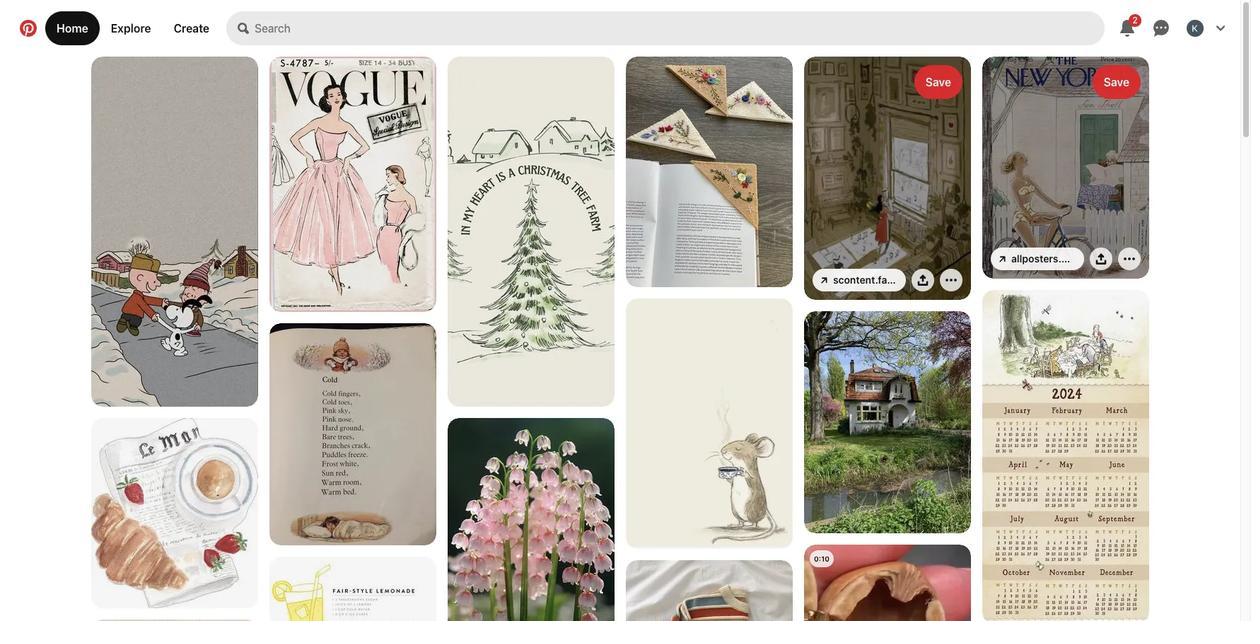 Task type: locate. For each thing, give the bounding box(es) containing it.
this contains an image of: image
[[91, 57, 258, 418], [805, 57, 972, 301], [983, 290, 1150, 621], [626, 299, 793, 549], [270, 323, 437, 546], [448, 418, 615, 621]]

hi! welcome to my store, it's really nice to see you here. good news! 🎉 you're one step closer to touching somebody's life whom you never met and making its dreams come true! this is a real small business with high hopes and irrepressible goals. --- vintage stripe sweatshirt. enjoy a colorful vintage jumper that is both soft and warm. this vintage sweatshirt is part of our vintage frshclthsco sweatshirt collection - individually hand-picked by our team to ensure the best standard of quality, th image
[[626, 561, 793, 621]]

this contains: cottage, cottage core, woods, aesthetic, coquette aesthetic image
[[805, 311, 972, 534]]

link image
[[822, 277, 828, 284]]

home link
[[45, 11, 100, 45]]

save button
[[915, 65, 963, 99]]

this contains an image of: modèle de couture vintage des années 1950 50 robe de soirée robe de bal slim ou jupe complète bustier bustier bust 34 reproduction image
[[270, 57, 437, 312]]

explore
[[111, 22, 151, 35]]

this contains an image of: le petit dejeuner - french breakfast art print image
[[91, 418, 258, 609]]

explore link
[[100, 11, 162, 45]]

save
[[926, 76, 952, 88]]

2 button
[[1111, 11, 1145, 45]]

this contains an image of: floral felt corner bookmark, hand embroidered bookmarks, book lover gift, book accessories, early christmas gift idea image
[[626, 57, 793, 287]]

this contains an image of: art print: irvin's the new yorker cover - august 6, 1955, 12x9in. image
[[983, 57, 1150, 279]]



Task type: vqa. For each thing, say whether or not it's contained in the screenshot.
2
yes



Task type: describe. For each thing, give the bounding box(es) containing it.
this contains an image of: a vintage halloween: photo image
[[91, 620, 258, 621]]

create
[[174, 22, 210, 35]]

this contains an image of: tiny worlds hidden inside walnut shells image
[[805, 545, 972, 621]]

this contains an image of: @spectrumshift image
[[448, 57, 615, 418]]

lemonades   for article 1 image
[[270, 557, 437, 621]]

create link
[[162, 11, 221, 45]]

home
[[57, 22, 88, 35]]

2
[[1133, 15, 1139, 25]]

kendall parks image
[[1188, 20, 1205, 37]]

save list
[[0, 57, 1241, 621]]

Search text field
[[255, 11, 1105, 45]]

search icon image
[[238, 23, 249, 34]]



